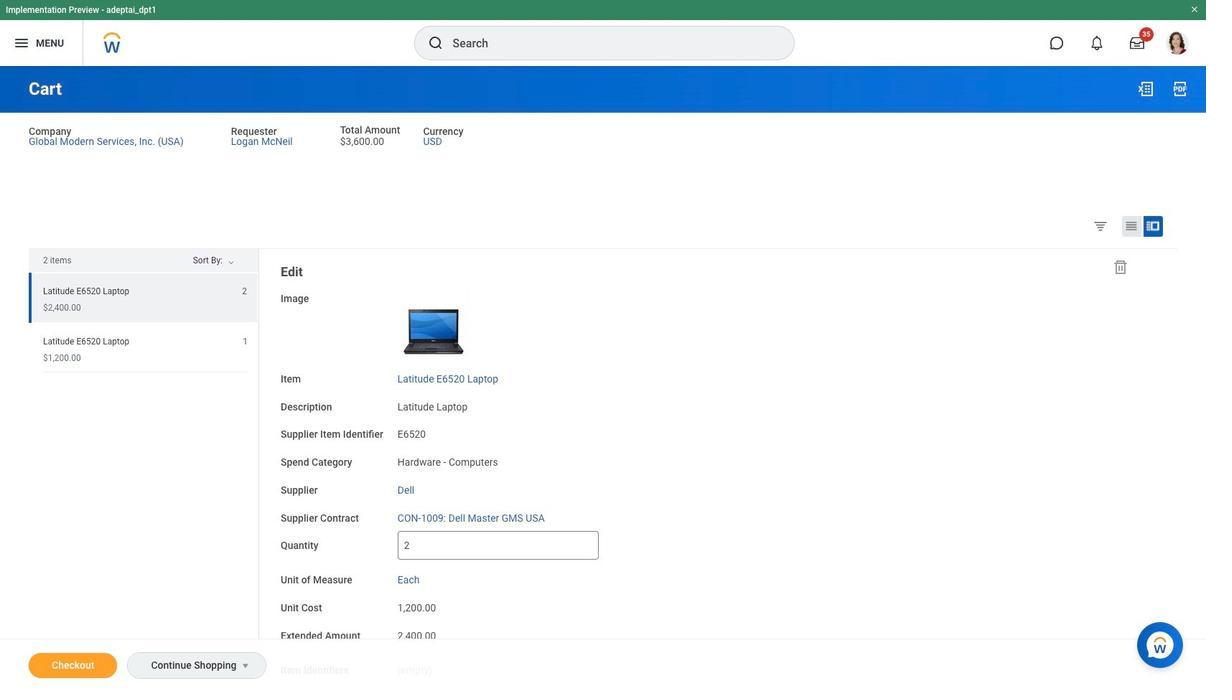 Task type: vqa. For each thing, say whether or not it's contained in the screenshot.
Toggle to List Detail view option
yes



Task type: locate. For each thing, give the bounding box(es) containing it.
option group
[[1090, 215, 1174, 240]]

toggle to grid view image
[[1125, 219, 1139, 233]]

profile logan mcneil image
[[1167, 32, 1190, 58]]

main content
[[0, 66, 1207, 692]]

none text field inside navigation pane "region"
[[398, 532, 599, 561]]

Toggle to Grid view radio
[[1123, 216, 1142, 237]]

caret down image
[[237, 661, 255, 672]]

region
[[29, 249, 259, 692]]

close environment banner image
[[1191, 5, 1200, 14]]

Toggle to List Detail view radio
[[1144, 216, 1164, 237]]

banner
[[0, 0, 1207, 66]]

search image
[[427, 34, 444, 52]]

justify image
[[13, 34, 30, 52]]

item list list box
[[29, 273, 259, 373]]

None text field
[[398, 532, 599, 561]]



Task type: describe. For each thing, give the bounding box(es) containing it.
navigation pane region
[[259, 249, 1148, 692]]

select to filter grid data image
[[1093, 218, 1109, 233]]

export to excel image
[[1138, 80, 1155, 98]]

e6520.jpg image
[[398, 284, 470, 356]]

toggle to list detail view image
[[1146, 219, 1161, 233]]

chevron down image
[[223, 260, 240, 270]]

delete image
[[1113, 258, 1130, 276]]

inbox large image
[[1131, 36, 1145, 50]]

hardware - computers element
[[398, 454, 498, 468]]

Search Workday  search field
[[453, 27, 765, 59]]

notifications large image
[[1090, 36, 1105, 50]]

view printable version (pdf) image
[[1172, 80, 1190, 98]]

arrow down image
[[240, 257, 257, 266]]



